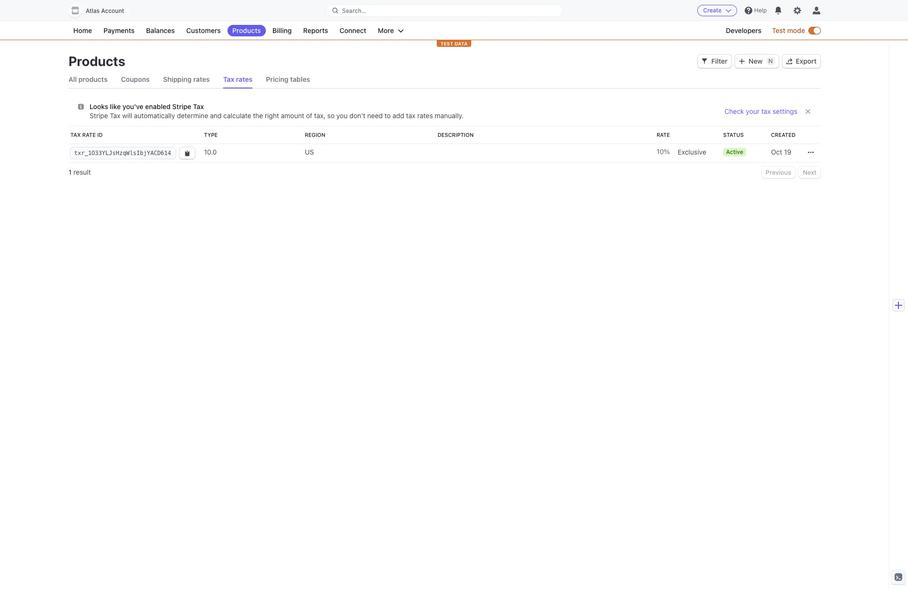 Task type: describe. For each thing, give the bounding box(es) containing it.
us
[[305, 148, 314, 156]]

calculate
[[223, 112, 251, 120]]

the
[[253, 112, 263, 120]]

active link
[[720, 144, 767, 163]]

right
[[265, 112, 279, 120]]

1 horizontal spatial tax
[[762, 107, 771, 115]]

tax up "calculate"
[[223, 75, 234, 83]]

determine
[[177, 112, 208, 120]]

don't
[[349, 112, 366, 120]]

region
[[305, 132, 325, 138]]

tax rate id
[[70, 132, 103, 138]]

enabled
[[145, 103, 171, 111]]

to
[[385, 112, 391, 120]]

tax down like
[[110, 112, 120, 120]]

shipping rates
[[163, 75, 210, 83]]

check your tax settings link
[[725, 107, 798, 115]]

connect link
[[335, 25, 371, 36]]

status
[[723, 132, 744, 138]]

atlas
[[86, 7, 100, 14]]

more
[[378, 26, 394, 34]]

tax inside looks like you've enabled stripe tax stripe tax will automatically determine and calculate the right amount of tax, so you don't need to add tax rates manually.
[[406, 112, 416, 120]]

all products
[[69, 75, 108, 83]]

help button
[[741, 3, 771, 18]]

n
[[769, 57, 773, 65]]

id
[[97, 132, 103, 138]]

your
[[746, 107, 760, 115]]

created
[[771, 132, 796, 138]]

balances link
[[141, 25, 180, 36]]

description
[[438, 132, 474, 138]]

Search… search field
[[327, 5, 562, 17]]

previous button
[[762, 167, 795, 178]]

rates for shipping rates
[[193, 75, 210, 83]]

rates inside looks like you've enabled stripe tax stripe tax will automatically determine and calculate the right amount of tax, so you don't need to add tax rates manually.
[[417, 112, 433, 120]]

exclusive link
[[674, 144, 720, 163]]

atlas account
[[86, 7, 124, 14]]

coupons
[[121, 75, 150, 83]]

0 horizontal spatial svg image
[[184, 151, 190, 156]]

1 rate from the left
[[82, 132, 96, 138]]

account
[[101, 7, 124, 14]]

you've
[[123, 103, 143, 111]]

0 vertical spatial products
[[232, 26, 261, 34]]

coupons link
[[121, 71, 150, 88]]

looks
[[90, 103, 108, 111]]

add
[[393, 112, 404, 120]]

pricing tables
[[266, 75, 310, 83]]

type
[[204, 132, 218, 138]]

tax rates
[[223, 75, 253, 83]]

tab list containing all products
[[69, 71, 821, 89]]

2 horizontal spatial svg image
[[739, 58, 745, 64]]

settings
[[773, 107, 798, 115]]

developers
[[726, 26, 762, 34]]

10.0 link
[[200, 144, 301, 163]]

home link
[[69, 25, 97, 36]]

customers link
[[182, 25, 226, 36]]

atlas account button
[[69, 4, 134, 17]]

0 horizontal spatial stripe
[[90, 112, 108, 120]]

test
[[772, 26, 786, 34]]

all products link
[[69, 71, 108, 88]]

reports link
[[298, 25, 333, 36]]

shipping rates link
[[163, 71, 210, 88]]

check
[[725, 107, 744, 115]]

10%
[[657, 148, 670, 156]]

19
[[784, 148, 792, 156]]

active
[[726, 149, 743, 156]]

create button
[[698, 5, 737, 16]]

balances
[[146, 26, 175, 34]]

pricing
[[266, 75, 289, 83]]

tax left id
[[70, 132, 81, 138]]

2 rate from the left
[[657, 132, 670, 138]]



Task type: vqa. For each thing, say whether or not it's contained in the screenshot.
Notifications IMAGE in the top of the page
yes



Task type: locate. For each thing, give the bounding box(es) containing it.
billing link
[[268, 25, 297, 36]]

oct 19 link
[[767, 144, 800, 163]]

amount
[[281, 112, 304, 120]]

help
[[754, 7, 767, 14]]

oct
[[771, 148, 782, 156]]

so
[[327, 112, 335, 120]]

tax right add
[[406, 112, 416, 120]]

10% link
[[640, 144, 674, 163]]

more button
[[373, 25, 408, 36]]

svg image left new
[[739, 58, 745, 64]]

Search… text field
[[327, 5, 562, 17]]

1 horizontal spatial svg image
[[786, 58, 792, 64]]

will
[[122, 112, 132, 120]]

notifications image
[[775, 7, 782, 14]]

svg image
[[786, 58, 792, 64], [808, 150, 814, 155], [184, 151, 190, 156]]

exclusive
[[678, 148, 706, 156]]

automatically
[[134, 112, 175, 120]]

stripe up determine
[[172, 103, 191, 111]]

all
[[69, 75, 77, 83]]

0 horizontal spatial tax
[[406, 112, 416, 120]]

shipping
[[163, 75, 192, 83]]

rates for tax rates
[[236, 75, 253, 83]]

svg image inside export popup button
[[786, 58, 792, 64]]

stripe
[[172, 103, 191, 111], [90, 112, 108, 120]]

1 horizontal spatial svg image
[[702, 58, 708, 64]]

rate left id
[[82, 132, 96, 138]]

check your tax settings
[[725, 107, 798, 115]]

need
[[367, 112, 383, 120]]

0 horizontal spatial rates
[[193, 75, 210, 83]]

result
[[73, 168, 91, 176]]

home
[[73, 26, 92, 34]]

products
[[79, 75, 108, 83]]

10.0
[[204, 148, 217, 156]]

1 vertical spatial products
[[69, 53, 125, 69]]

1 horizontal spatial products
[[232, 26, 261, 34]]

data
[[455, 41, 468, 46]]

0 horizontal spatial rate
[[82, 132, 96, 138]]

looks like you've enabled stripe tax stripe tax will automatically determine and calculate the right amount of tax, so you don't need to add tax rates manually.
[[90, 103, 464, 120]]

products link
[[228, 25, 266, 36]]

payments link
[[99, 25, 139, 36]]

rates left manually.
[[417, 112, 433, 120]]

new
[[749, 57, 763, 65]]

mode
[[787, 26, 805, 34]]

tax,
[[314, 112, 326, 120]]

and
[[210, 112, 222, 120]]

of
[[306, 112, 312, 120]]

1 horizontal spatial stripe
[[172, 103, 191, 111]]

oct 19
[[771, 148, 792, 156]]

tax right "your" at the top right of page
[[762, 107, 771, 115]]

0 horizontal spatial svg image
[[78, 104, 84, 110]]

products up products on the left of page
[[69, 53, 125, 69]]

svg image up next button
[[808, 150, 814, 155]]

tab list
[[69, 71, 821, 89]]

test mode
[[772, 26, 805, 34]]

billing
[[272, 26, 292, 34]]

1 result
[[69, 168, 91, 176]]

test data
[[441, 41, 468, 46]]

rates left pricing
[[236, 75, 253, 83]]

connect
[[340, 26, 366, 34]]

next
[[803, 169, 817, 176]]

svg image inside the filter popup button
[[702, 58, 708, 64]]

rate up 10%
[[657, 132, 670, 138]]

filter button
[[698, 55, 732, 68]]

1
[[69, 168, 72, 176]]

products left billing
[[232, 26, 261, 34]]

rates
[[193, 75, 210, 83], [236, 75, 253, 83], [417, 112, 433, 120]]

0 vertical spatial stripe
[[172, 103, 191, 111]]

pricing tables link
[[266, 71, 310, 88]]

rates right shipping
[[193, 75, 210, 83]]

rate
[[82, 132, 96, 138], [657, 132, 670, 138]]

0 horizontal spatial products
[[69, 53, 125, 69]]

None text field
[[70, 148, 176, 159]]

svg image left export
[[786, 58, 792, 64]]

export button
[[783, 55, 821, 68]]

tax rates link
[[223, 71, 253, 88]]

svg image left looks
[[78, 104, 84, 110]]

stripe down looks
[[90, 112, 108, 120]]

tables
[[290, 75, 310, 83]]

like
[[110, 103, 121, 111]]

developers link
[[721, 25, 766, 36]]

payments
[[104, 26, 135, 34]]

search…
[[342, 7, 366, 14]]

svg image
[[702, 58, 708, 64], [739, 58, 745, 64], [78, 104, 84, 110]]

previous
[[766, 169, 791, 176]]

you
[[336, 112, 348, 120]]

test
[[441, 41, 453, 46]]

2 horizontal spatial svg image
[[808, 150, 814, 155]]

2 horizontal spatial rates
[[417, 112, 433, 120]]

manually.
[[435, 112, 464, 120]]

1 vertical spatial stripe
[[90, 112, 108, 120]]

filter
[[712, 57, 728, 65]]

1 horizontal spatial rates
[[236, 75, 253, 83]]

tax up determine
[[193, 103, 204, 111]]

svg image left 10.0
[[184, 151, 190, 156]]

1 horizontal spatial rate
[[657, 132, 670, 138]]

export
[[796, 57, 817, 65]]

svg image left filter
[[702, 58, 708, 64]]

us link
[[301, 144, 434, 163]]

customers
[[186, 26, 221, 34]]



